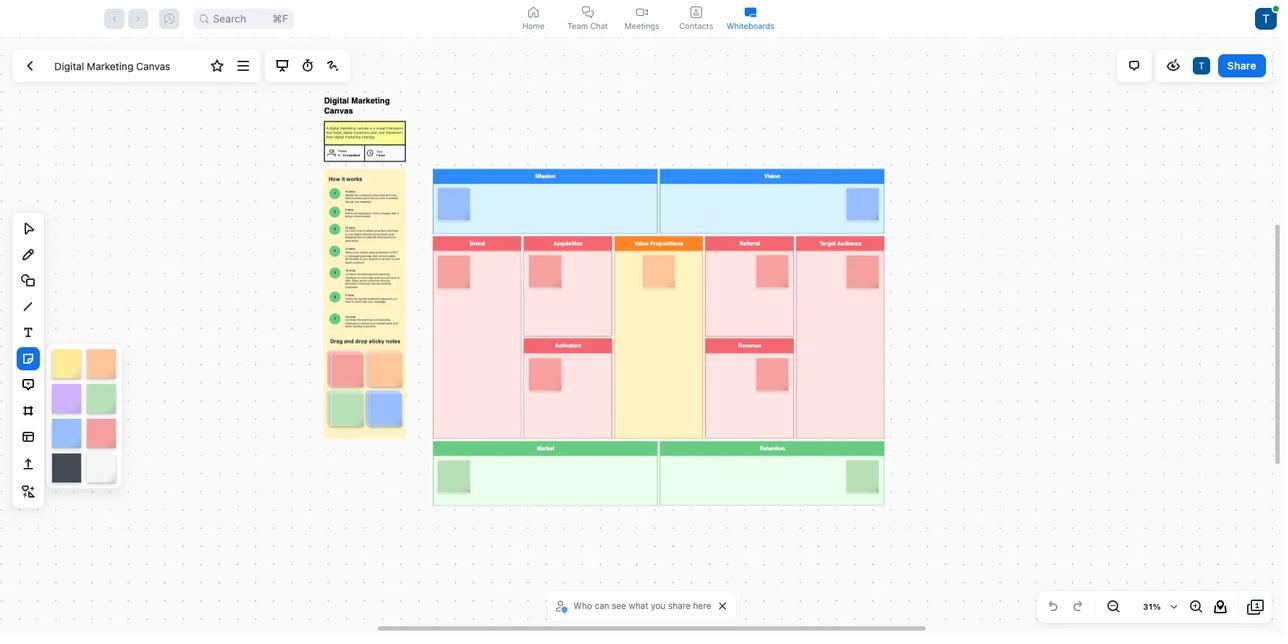 Task type: vqa. For each thing, say whether or not it's contained in the screenshot.
the APPS tree item
no



Task type: describe. For each thing, give the bounding box(es) containing it.
video on image
[[636, 6, 648, 18]]

tab list containing home
[[507, 0, 778, 37]]

profile contact image
[[691, 6, 702, 18]]

meetings
[[625, 21, 660, 31]]

magnifier image
[[200, 14, 209, 23]]

contacts button
[[669, 0, 724, 37]]

team chat
[[568, 21, 608, 31]]

chat
[[590, 21, 608, 31]]

magnifier image
[[200, 14, 209, 23]]



Task type: locate. For each thing, give the bounding box(es) containing it.
whiteboards
[[727, 21, 775, 31]]

team
[[568, 21, 588, 31]]

meetings button
[[615, 0, 669, 37]]

⌘f
[[272, 12, 288, 24]]

tab list
[[507, 0, 778, 37]]

online image
[[1274, 6, 1279, 11], [1274, 6, 1279, 11]]

avatar image
[[1256, 8, 1277, 29]]

profile contact image
[[691, 6, 702, 18]]

team chat button
[[561, 0, 615, 37]]

video on image
[[636, 6, 648, 18]]

home small image
[[528, 6, 539, 18]]

team chat image
[[582, 6, 594, 18], [582, 6, 594, 18]]

whiteboard small image
[[745, 6, 757, 18], [745, 6, 757, 18]]

search
[[213, 12, 246, 24]]

contacts
[[680, 21, 714, 31]]

home button
[[507, 0, 561, 37]]

home small image
[[528, 6, 539, 18]]

whiteboards button
[[724, 0, 778, 37]]

home
[[523, 21, 545, 31]]



